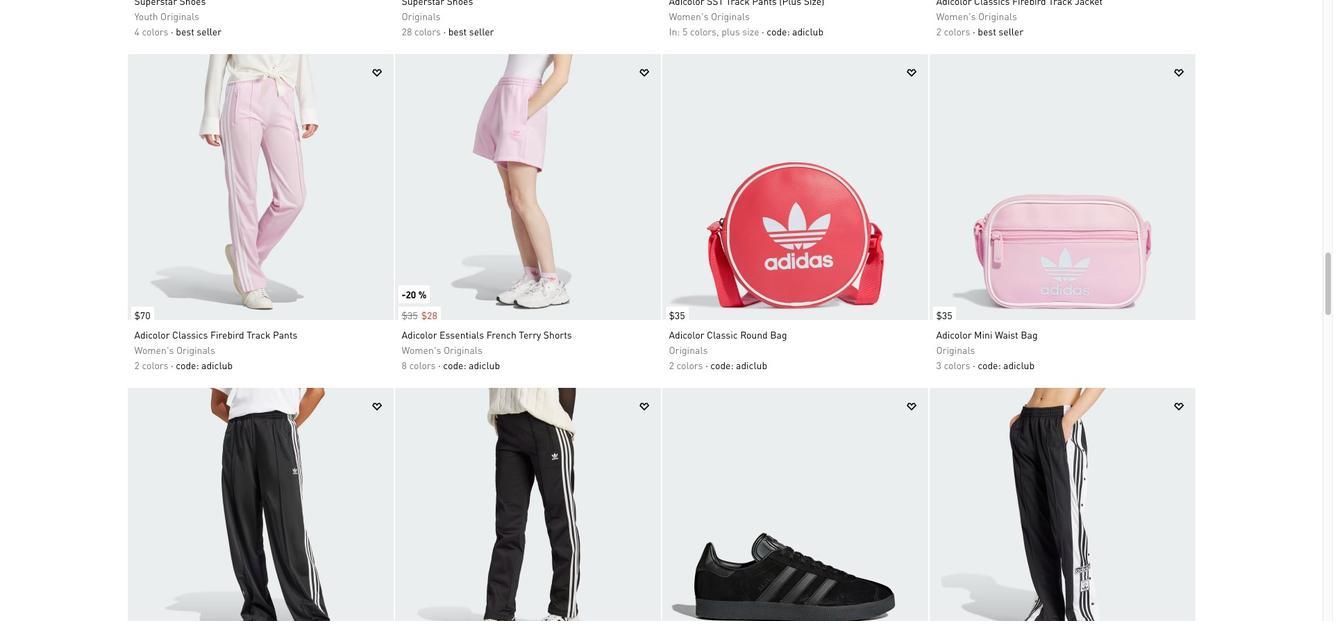 Task type: vqa. For each thing, say whether or not it's contained in the screenshot.


Task type: locate. For each thing, give the bounding box(es) containing it.
$35 left $28 at the left of page
[[402, 309, 418, 321]]

· inside "adicolor classics firebird track pants women's originals 2 colors · code: adiclub"
[[171, 359, 173, 371]]

adicolor left classic
[[669, 328, 704, 341]]

women's originals pink adicolor classics firebird track pants image
[[127, 54, 393, 320]]

adiclub for women's originals in: 5 colors, plus size · code: adiclub
[[792, 25, 824, 37]]

code: down classic
[[711, 359, 734, 371]]

2
[[936, 25, 941, 37], [134, 359, 139, 371], [669, 359, 674, 371]]

bag for adicolor classic round bag originals 2 colors · code: adiclub
[[770, 328, 787, 341]]

2 $35 from the left
[[669, 309, 685, 321]]

$35 for adicolor classic round bag
[[669, 309, 685, 321]]

$70 link
[[127, 300, 154, 323]]

adiclub inside "adicolor classics firebird track pants women's originals 2 colors · code: adiclub"
[[201, 359, 233, 371]]

$35 up 3
[[936, 309, 952, 321]]

2 horizontal spatial seller
[[999, 25, 1024, 37]]

best for 2 colors
[[978, 25, 996, 37]]

$28
[[421, 309, 437, 321]]

code:
[[767, 25, 790, 37], [176, 359, 199, 371], [443, 359, 466, 371], [711, 359, 734, 371], [978, 359, 1001, 371]]

adiclub right the size
[[792, 25, 824, 37]]

women's originals black firebird loose track pants image
[[127, 388, 393, 621]]

best inside youth originals 4 colors · best seller
[[176, 25, 194, 37]]

seller
[[197, 25, 222, 37], [469, 25, 494, 37], [999, 25, 1024, 37]]

0 horizontal spatial $35 link
[[662, 300, 689, 323]]

3 seller from the left
[[999, 25, 1024, 37]]

adiclub down the waist
[[1003, 359, 1035, 371]]

colors inside adicolor mini waist bag originals 3 colors · code: adiclub
[[944, 359, 970, 371]]

size
[[742, 25, 759, 37]]

bag inside adicolor classic round bag originals 2 colors · code: adiclub
[[770, 328, 787, 341]]

adiclub for adicolor mini waist bag originals 3 colors · code: adiclub
[[1003, 359, 1035, 371]]

women's originals pink adicolor essentials french terry shorts image
[[395, 54, 661, 320]]

adiclub down french
[[469, 359, 500, 371]]

adicolor for adicolor essentials french terry shorts
[[402, 328, 437, 341]]

1 horizontal spatial 2
[[669, 359, 674, 371]]

1 horizontal spatial bag
[[1021, 328, 1038, 341]]

code: down classics
[[176, 359, 199, 371]]

classics
[[172, 328, 208, 341]]

2 inside adicolor classic round bag originals 2 colors · code: adiclub
[[669, 359, 674, 371]]

3 $35 from the left
[[936, 309, 952, 321]]

pants
[[273, 328, 297, 341]]

bag
[[770, 328, 787, 341], [1021, 328, 1038, 341]]

1 $35 link from the left
[[662, 300, 689, 323]]

4 adicolor from the left
[[936, 328, 972, 341]]

adicolor mini waist bag originals 3 colors · code: adiclub
[[936, 328, 1038, 371]]

$35 link up adicolor classic round bag originals 2 colors · code: adiclub
[[662, 300, 689, 323]]

adiclub down firebird
[[201, 359, 233, 371]]

adicolor inside adicolor mini waist bag originals 3 colors · code: adiclub
[[936, 328, 972, 341]]

adicolor inside adicolor classic round bag originals 2 colors · code: adiclub
[[669, 328, 704, 341]]

2 $35 link from the left
[[929, 300, 956, 323]]

0 horizontal spatial seller
[[197, 25, 222, 37]]

$70
[[134, 309, 150, 321]]

seller inside women's originals 2 colors · best seller
[[999, 25, 1024, 37]]

2 adicolor from the left
[[402, 328, 437, 341]]

code: inside adicolor mini waist bag originals 3 colors · code: adiclub
[[978, 359, 1001, 371]]

adiclub down round
[[736, 359, 767, 371]]

bag right the waist
[[1021, 328, 1038, 341]]

1 horizontal spatial seller
[[469, 25, 494, 37]]

2 horizontal spatial 2
[[936, 25, 941, 37]]

bag inside adicolor mini waist bag originals 3 colors · code: adiclub
[[1021, 328, 1038, 341]]

4
[[134, 25, 139, 37]]

1 bag from the left
[[770, 328, 787, 341]]

seller inside youth originals 4 colors · best seller
[[197, 25, 222, 37]]

-20 %
[[402, 288, 427, 301]]

3 best from the left
[[978, 25, 996, 37]]

bag right round
[[770, 328, 787, 341]]

0 horizontal spatial 2
[[134, 359, 139, 371]]

0 horizontal spatial $35
[[402, 309, 418, 321]]

originals inside women's originals 2 colors · best seller
[[978, 10, 1017, 22]]

1 horizontal spatial $35
[[669, 309, 685, 321]]

plus
[[722, 25, 740, 37]]

3 adicolor from the left
[[669, 328, 704, 341]]

adiclub inside adicolor classic round bag originals 2 colors · code: adiclub
[[736, 359, 767, 371]]

1 horizontal spatial $35 link
[[929, 300, 956, 323]]

2 horizontal spatial $35
[[936, 309, 952, 321]]

$35 link
[[662, 300, 689, 323], [929, 300, 956, 323]]

women's inside "adicolor classics firebird track pants women's originals 2 colors · code: adiclub"
[[134, 344, 174, 356]]

colors inside youth originals 4 colors · best seller
[[142, 25, 168, 37]]

1 adicolor from the left
[[134, 328, 170, 341]]

code: down mini
[[978, 359, 1001, 371]]

$35 up adicolor classic round bag originals 2 colors · code: adiclub
[[669, 309, 685, 321]]

best inside women's originals 2 colors · best seller
[[978, 25, 996, 37]]

0 horizontal spatial bag
[[770, 328, 787, 341]]

1 seller from the left
[[197, 25, 222, 37]]

·
[[171, 25, 173, 37], [443, 25, 446, 37], [762, 25, 764, 37], [973, 25, 975, 37], [171, 359, 173, 371], [438, 359, 441, 371], [705, 359, 708, 371], [973, 359, 975, 371]]

french
[[486, 328, 516, 341]]

2 horizontal spatial best
[[978, 25, 996, 37]]

2 seller from the left
[[469, 25, 494, 37]]

adicolor inside adicolor essentials french terry shorts women's originals 8 colors · code: adiclub
[[402, 328, 437, 341]]

adiclub inside women's originals in: 5 colors, plus size · code: adiclub
[[792, 25, 824, 37]]

adiclub
[[792, 25, 824, 37], [201, 359, 233, 371], [469, 359, 500, 371], [736, 359, 767, 371], [1003, 359, 1035, 371]]

code: down essentials
[[443, 359, 466, 371]]

code: for 3 colors
[[978, 359, 1001, 371]]

$35
[[402, 309, 418, 321], [669, 309, 685, 321], [936, 309, 952, 321]]

code: inside women's originals in: 5 colors, plus size · code: adiclub
[[767, 25, 790, 37]]

adicolor for adicolor mini waist bag
[[936, 328, 972, 341]]

adicolor inside "adicolor classics firebird track pants women's originals 2 colors · code: adiclub"
[[134, 328, 170, 341]]

originals inside adicolor classic round bag originals 2 colors · code: adiclub
[[669, 344, 708, 356]]

originals inside "adicolor classics firebird track pants women's originals 2 colors · code: adiclub"
[[176, 344, 215, 356]]

originals
[[160, 10, 199, 22], [402, 10, 441, 22], [711, 10, 750, 22], [978, 10, 1017, 22], [176, 344, 215, 356], [444, 344, 482, 356], [669, 344, 708, 356], [936, 344, 975, 356]]

adicolor down $35 $28
[[402, 328, 437, 341]]

originals pink adicolor classic round bag image
[[662, 54, 928, 320]]

firebird
[[210, 328, 244, 341]]

3
[[936, 359, 941, 371]]

women's
[[669, 10, 709, 22], [936, 10, 976, 22], [134, 344, 174, 356], [402, 344, 441, 356]]

women's originals black adibreak pants image
[[929, 388, 1195, 621]]

adicolor down $70
[[134, 328, 170, 341]]

adiclub inside adicolor mini waist bag originals 3 colors · code: adiclub
[[1003, 359, 1035, 371]]

0 horizontal spatial best
[[176, 25, 194, 37]]

adicolor left mini
[[936, 328, 972, 341]]

colors
[[142, 25, 168, 37], [414, 25, 441, 37], [944, 25, 970, 37], [142, 359, 168, 371], [409, 359, 436, 371], [677, 359, 703, 371], [944, 359, 970, 371]]

best
[[176, 25, 194, 37], [448, 25, 467, 37], [978, 25, 996, 37]]

colors inside adicolor classic round bag originals 2 colors · code: adiclub
[[677, 359, 703, 371]]

$35 for adicolor mini waist bag
[[936, 309, 952, 321]]

classic
[[707, 328, 738, 341]]

2 bag from the left
[[1021, 328, 1038, 341]]

$35 link for adicolor mini waist bag
[[929, 300, 956, 323]]

essentials
[[440, 328, 484, 341]]

$35 $28
[[402, 309, 437, 321]]

adicolor
[[134, 328, 170, 341], [402, 328, 437, 341], [669, 328, 704, 341], [936, 328, 972, 341]]

-
[[402, 288, 406, 301]]

$35 link for adicolor classic round bag
[[662, 300, 689, 323]]

1 best from the left
[[176, 25, 194, 37]]

mini
[[974, 328, 992, 341]]

code: inside adicolor classic round bag originals 2 colors · code: adiclub
[[711, 359, 734, 371]]

2 best from the left
[[448, 25, 467, 37]]

1 horizontal spatial best
[[448, 25, 467, 37]]

2 inside women's originals 2 colors · best seller
[[936, 25, 941, 37]]

$35 link up 3
[[929, 300, 956, 323]]

code: right the size
[[767, 25, 790, 37]]

20
[[406, 288, 416, 301]]



Task type: describe. For each thing, give the bounding box(es) containing it.
terry
[[519, 328, 541, 341]]

seller inside the originals 28 colors · best seller
[[469, 25, 494, 37]]

originals pink adicolor mini waist bag image
[[929, 54, 1195, 320]]

5
[[682, 25, 688, 37]]

code: inside "adicolor classics firebird track pants women's originals 2 colors · code: adiclub"
[[176, 359, 199, 371]]

· inside women's originals in: 5 colors, plus size · code: adiclub
[[762, 25, 764, 37]]

colors inside adicolor essentials french terry shorts women's originals 8 colors · code: adiclub
[[409, 359, 436, 371]]

originals inside adicolor essentials french terry shorts women's originals 8 colors · code: adiclub
[[444, 344, 482, 356]]

8
[[402, 359, 407, 371]]

adicolor essentials french terry shorts women's originals 8 colors · code: adiclub
[[402, 328, 572, 371]]

code: inside adicolor essentials french terry shorts women's originals 8 colors · code: adiclub
[[443, 359, 466, 371]]

· inside adicolor mini waist bag originals 3 colors · code: adiclub
[[973, 359, 975, 371]]

shorts
[[544, 328, 572, 341]]

track
[[247, 328, 270, 341]]

colors inside "adicolor classics firebird track pants women's originals 2 colors · code: adiclub"
[[142, 359, 168, 371]]

· inside adicolor essentials french terry shorts women's originals 8 colors · code: adiclub
[[438, 359, 441, 371]]

women's inside women's originals in: 5 colors, plus size · code: adiclub
[[669, 10, 709, 22]]

colors inside the originals 28 colors · best seller
[[414, 25, 441, 37]]

round
[[740, 328, 768, 341]]

women's inside women's originals 2 colors · best seller
[[936, 10, 976, 22]]

adicolor classic round bag originals 2 colors · code: adiclub
[[669, 328, 787, 371]]

· inside the originals 28 colors · best seller
[[443, 25, 446, 37]]

· inside adicolor classic round bag originals 2 colors · code: adiclub
[[705, 359, 708, 371]]

seller for women's originals 2 colors · best seller
[[999, 25, 1024, 37]]

youth originals 4 colors · best seller
[[134, 10, 222, 37]]

adiclub for adicolor classic round bag originals 2 colors · code: adiclub
[[736, 359, 767, 371]]

originals inside adicolor mini waist bag originals 3 colors · code: adiclub
[[936, 344, 975, 356]]

originals black gazelle shoes image
[[662, 388, 928, 621]]

bag for adicolor mini waist bag originals 3 colors · code: adiclub
[[1021, 328, 1038, 341]]

originals inside the originals 28 colors · best seller
[[402, 10, 441, 22]]

youth
[[134, 10, 158, 22]]

originals inside youth originals 4 colors · best seller
[[160, 10, 199, 22]]

2 inside "adicolor classics firebird track pants women's originals 2 colors · code: adiclub"
[[134, 359, 139, 371]]

adicolor for adicolor classic round bag
[[669, 328, 704, 341]]

adiclub inside adicolor essentials french terry shorts women's originals 8 colors · code: adiclub
[[469, 359, 500, 371]]

· inside women's originals 2 colors · best seller
[[973, 25, 975, 37]]

women's originals in: 5 colors, plus size · code: adiclub
[[669, 10, 824, 37]]

colors,
[[690, 25, 719, 37]]

in:
[[669, 25, 680, 37]]

best inside the originals 28 colors · best seller
[[448, 25, 467, 37]]

%
[[418, 288, 427, 301]]

adicolor for adicolor classics firebird track pants
[[134, 328, 170, 341]]

women's inside adicolor essentials french terry shorts women's originals 8 colors · code: adiclub
[[402, 344, 441, 356]]

women's originals black adicolor classics firebird track pants image
[[395, 388, 661, 621]]

code: for 2 colors
[[711, 359, 734, 371]]

· inside youth originals 4 colors · best seller
[[171, 25, 173, 37]]

seller for youth originals 4 colors · best seller
[[197, 25, 222, 37]]

28
[[402, 25, 412, 37]]

colors inside women's originals 2 colors · best seller
[[944, 25, 970, 37]]

originals inside women's originals in: 5 colors, plus size · code: adiclub
[[711, 10, 750, 22]]

waist
[[995, 328, 1018, 341]]

women's originals 2 colors · best seller
[[936, 10, 1024, 37]]

code: for in: 5 colors, plus size
[[767, 25, 790, 37]]

best for 4 colors
[[176, 25, 194, 37]]

adicolor classics firebird track pants women's originals 2 colors · code: adiclub
[[134, 328, 297, 371]]

1 $35 from the left
[[402, 309, 418, 321]]

originals 28 colors · best seller
[[402, 10, 494, 37]]



